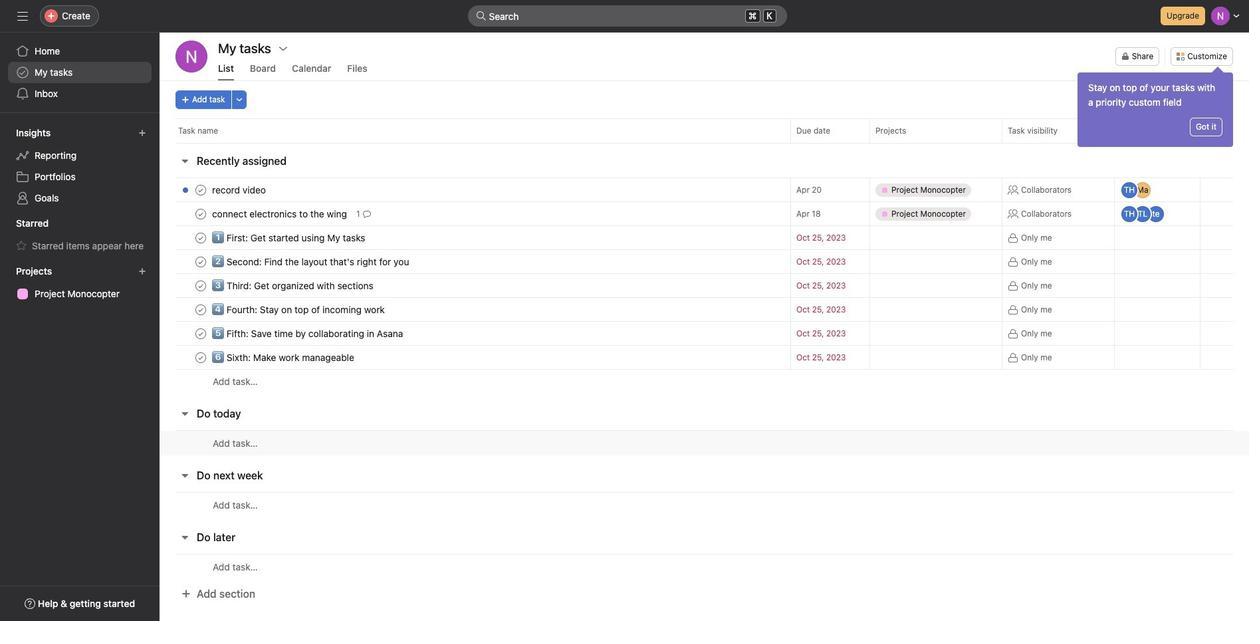 Task type: vqa. For each thing, say whether or not it's contained in the screenshot.
sixth "LIST ITEM"
no



Task type: describe. For each thing, give the bounding box(es) containing it.
3 collapse task list for this group image from the top
[[180, 532, 190, 543]]

6️⃣ sixth: make work manageable cell
[[160, 345, 791, 370]]

linked projects for 2️⃣ second: find the layout that's right for you cell
[[870, 249, 1003, 274]]

1 collapse task list for this group image from the top
[[180, 156, 190, 166]]

3️⃣ third: get organized with sections cell
[[160, 273, 791, 298]]

mark complete image for 2️⃣ second: find the layout that's right for you cell in the top of the page
[[193, 254, 209, 270]]

task name text field for mark complete icon within connect electronics to the wing cell
[[210, 207, 351, 220]]

mark complete checkbox for '3️⃣ third: get organized with sections' cell
[[193, 278, 209, 294]]

mark complete checkbox for 4️⃣ fourth: stay on top of incoming work cell
[[193, 302, 209, 318]]

header do today tree grid
[[160, 430, 1250, 456]]

new project or portfolio image
[[138, 267, 146, 275]]

task name text field for mark complete icon inside 1️⃣ first: get started using my tasks cell
[[210, 231, 370, 244]]

linked projects for 5️⃣ fifth: save time by collaborating in asana cell
[[870, 321, 1003, 346]]

insights element
[[0, 121, 160, 212]]

2 collapse task list for this group image from the top
[[180, 470, 190, 481]]

mark complete checkbox for 6️⃣ sixth: make work manageable cell
[[193, 350, 209, 365]]

record video cell
[[160, 178, 791, 202]]

task name text field for mark complete checkbox in the 2️⃣ second: find the layout that's right for you cell
[[210, 255, 413, 268]]

prominent image
[[476, 11, 487, 21]]

linked projects for 1️⃣ first: get started using my tasks cell
[[870, 225, 1003, 250]]

1 comment image
[[363, 210, 371, 218]]

new insights image
[[138, 129, 146, 137]]

mark complete checkbox inside record video cell
[[193, 182, 209, 198]]

mark complete checkbox for 2️⃣ second: find the layout that's right for you cell in the top of the page
[[193, 254, 209, 270]]

mark complete checkbox for connect electronics to the wing cell
[[193, 206, 209, 222]]

more actions image
[[235, 96, 243, 104]]

mark complete image for mark complete option within record video cell
[[193, 182, 209, 198]]

view profile settings image
[[176, 41, 208, 72]]

mark complete image for mark complete option inside '3️⃣ third: get organized with sections' cell
[[193, 278, 209, 294]]



Task type: locate. For each thing, give the bounding box(es) containing it.
5 mark complete checkbox from the top
[[193, 350, 209, 365]]

Task name text field
[[210, 207, 351, 220], [210, 231, 370, 244], [210, 351, 358, 364]]

Task name text field
[[210, 183, 270, 197], [210, 255, 413, 268], [210, 279, 378, 292], [210, 303, 389, 316], [210, 327, 407, 340]]

2 vertical spatial collapse task list for this group image
[[180, 532, 190, 543]]

1️⃣ first: get started using my tasks cell
[[160, 225, 791, 250]]

1 vertical spatial mark complete checkbox
[[193, 254, 209, 270]]

3 mark complete checkbox from the top
[[193, 278, 209, 294]]

mark complete checkbox inside connect electronics to the wing cell
[[193, 206, 209, 222]]

0 vertical spatial mark complete image
[[193, 254, 209, 270]]

mark complete image
[[193, 182, 209, 198], [193, 206, 209, 222], [193, 230, 209, 246], [193, 278, 209, 294], [193, 326, 209, 342]]

header recently assigned tree grid
[[160, 177, 1250, 394]]

4️⃣ fourth: stay on top of incoming work cell
[[160, 297, 791, 322]]

3 mark complete image from the top
[[193, 350, 209, 365]]

2 mark complete checkbox from the top
[[193, 206, 209, 222]]

mark complete image
[[193, 254, 209, 270], [193, 302, 209, 318], [193, 350, 209, 365]]

mark complete checkbox for 1️⃣ first: get started using my tasks cell
[[193, 230, 209, 246]]

linked projects for 3️⃣ third: get organized with sections cell
[[870, 273, 1003, 298]]

0 vertical spatial task name text field
[[210, 207, 351, 220]]

linked projects for 6️⃣ sixth: make work manageable cell
[[870, 345, 1003, 370]]

mark complete image for 4️⃣ fourth: stay on top of incoming work cell
[[193, 302, 209, 318]]

mark complete checkbox inside 2️⃣ second: find the layout that's right for you cell
[[193, 254, 209, 270]]

row
[[160, 118, 1250, 143], [176, 142, 1234, 144], [160, 177, 1250, 203], [160, 201, 1250, 227], [160, 225, 1250, 250], [160, 249, 1250, 274], [160, 273, 1250, 298], [160, 297, 1250, 322], [160, 321, 1250, 346], [160, 345, 1250, 370], [160, 369, 1250, 394], [160, 430, 1250, 456], [160, 492, 1250, 517], [160, 554, 1250, 579]]

mark complete image for 6️⃣ sixth: make work manageable cell
[[193, 350, 209, 365]]

3 mark complete checkbox from the top
[[193, 326, 209, 342]]

1 vertical spatial collapse task list for this group image
[[180, 470, 190, 481]]

mark complete image inside 4️⃣ fourth: stay on top of incoming work cell
[[193, 302, 209, 318]]

mark complete image inside '3️⃣ third: get organized with sections' cell
[[193, 278, 209, 294]]

tooltip
[[1078, 69, 1234, 147]]

mark complete image inside record video cell
[[193, 182, 209, 198]]

show options image
[[278, 43, 289, 54]]

2 task name text field from the top
[[210, 255, 413, 268]]

mark complete checkbox inside '3️⃣ third: get organized with sections' cell
[[193, 278, 209, 294]]

4 mark complete checkbox from the top
[[193, 302, 209, 318]]

3 task name text field from the top
[[210, 279, 378, 292]]

1 vertical spatial mark complete image
[[193, 302, 209, 318]]

3 task name text field from the top
[[210, 351, 358, 364]]

4 mark complete image from the top
[[193, 278, 209, 294]]

task name text field for mark complete checkbox in 5️⃣ fifth: save time by collaborating in asana cell
[[210, 327, 407, 340]]

global element
[[0, 33, 160, 112]]

2 mark complete image from the top
[[193, 206, 209, 222]]

collapse task list for this group image
[[180, 156, 190, 166], [180, 470, 190, 481], [180, 532, 190, 543]]

task name text field inside '3️⃣ third: get organized with sections' cell
[[210, 279, 378, 292]]

task name text field for mark complete option inside 4️⃣ fourth: stay on top of incoming work cell
[[210, 303, 389, 316]]

task name text field for mark complete image within the 6️⃣ sixth: make work manageable cell
[[210, 351, 358, 364]]

task name text field for mark complete option inside '3️⃣ third: get organized with sections' cell
[[210, 279, 378, 292]]

1 vertical spatial task name text field
[[210, 231, 370, 244]]

1 mark complete checkbox from the top
[[193, 230, 209, 246]]

2 mark complete image from the top
[[193, 302, 209, 318]]

mark complete image inside 2️⃣ second: find the layout that's right for you cell
[[193, 254, 209, 270]]

Mark complete checkbox
[[193, 182, 209, 198], [193, 206, 209, 222], [193, 278, 209, 294], [193, 302, 209, 318], [193, 350, 209, 365]]

2 mark complete checkbox from the top
[[193, 254, 209, 270]]

Mark complete checkbox
[[193, 230, 209, 246], [193, 254, 209, 270], [193, 326, 209, 342]]

mark complete image for mark complete option in connect electronics to the wing cell
[[193, 206, 209, 222]]

0 vertical spatial collapse task list for this group image
[[180, 156, 190, 166]]

mark complete checkbox inside 5️⃣ fifth: save time by collaborating in asana cell
[[193, 326, 209, 342]]

collapse task list for this group image
[[180, 408, 190, 419]]

task name text field inside connect electronics to the wing cell
[[210, 207, 351, 220]]

1 task name text field from the top
[[210, 207, 351, 220]]

1 mark complete checkbox from the top
[[193, 182, 209, 198]]

2 vertical spatial task name text field
[[210, 351, 358, 364]]

2️⃣ second: find the layout that's right for you cell
[[160, 249, 791, 274]]

mark complete image inside 1️⃣ first: get started using my tasks cell
[[193, 230, 209, 246]]

projects element
[[0, 259, 160, 307]]

task name text field inside 4️⃣ fourth: stay on top of incoming work cell
[[210, 303, 389, 316]]

None field
[[468, 5, 787, 27]]

2 vertical spatial mark complete checkbox
[[193, 326, 209, 342]]

mark complete image inside 6️⃣ sixth: make work manageable cell
[[193, 350, 209, 365]]

task name text field inside 1️⃣ first: get started using my tasks cell
[[210, 231, 370, 244]]

0 vertical spatial mark complete checkbox
[[193, 230, 209, 246]]

5 mark complete image from the top
[[193, 326, 209, 342]]

linked projects for 4️⃣ fourth: stay on top of incoming work cell
[[870, 297, 1003, 322]]

mark complete image inside connect electronics to the wing cell
[[193, 206, 209, 222]]

4 task name text field from the top
[[210, 303, 389, 316]]

mark complete checkbox for 5️⃣ fifth: save time by collaborating in asana cell
[[193, 326, 209, 342]]

1 mark complete image from the top
[[193, 254, 209, 270]]

mark complete checkbox inside 1️⃣ first: get started using my tasks cell
[[193, 230, 209, 246]]

Search tasks, projects, and more text field
[[468, 5, 787, 27]]

starred element
[[0, 212, 160, 259]]

5 task name text field from the top
[[210, 327, 407, 340]]

3 mark complete image from the top
[[193, 230, 209, 246]]

task name text field inside record video cell
[[210, 183, 270, 197]]

mark complete checkbox inside 4️⃣ fourth: stay on top of incoming work cell
[[193, 302, 209, 318]]

5️⃣ fifth: save time by collaborating in asana cell
[[160, 321, 791, 346]]

1 mark complete image from the top
[[193, 182, 209, 198]]

2 task name text field from the top
[[210, 231, 370, 244]]

hide sidebar image
[[17, 11, 28, 21]]

task name text field inside 6️⃣ sixth: make work manageable cell
[[210, 351, 358, 364]]

task name text field inside 2️⃣ second: find the layout that's right for you cell
[[210, 255, 413, 268]]

2 vertical spatial mark complete image
[[193, 350, 209, 365]]

mark complete image inside 5️⃣ fifth: save time by collaborating in asana cell
[[193, 326, 209, 342]]

connect electronics to the wing cell
[[160, 202, 791, 226]]

task name text field inside 5️⃣ fifth: save time by collaborating in asana cell
[[210, 327, 407, 340]]

mark complete checkbox inside 6️⃣ sixth: make work manageable cell
[[193, 350, 209, 365]]

1 task name text field from the top
[[210, 183, 270, 197]]



